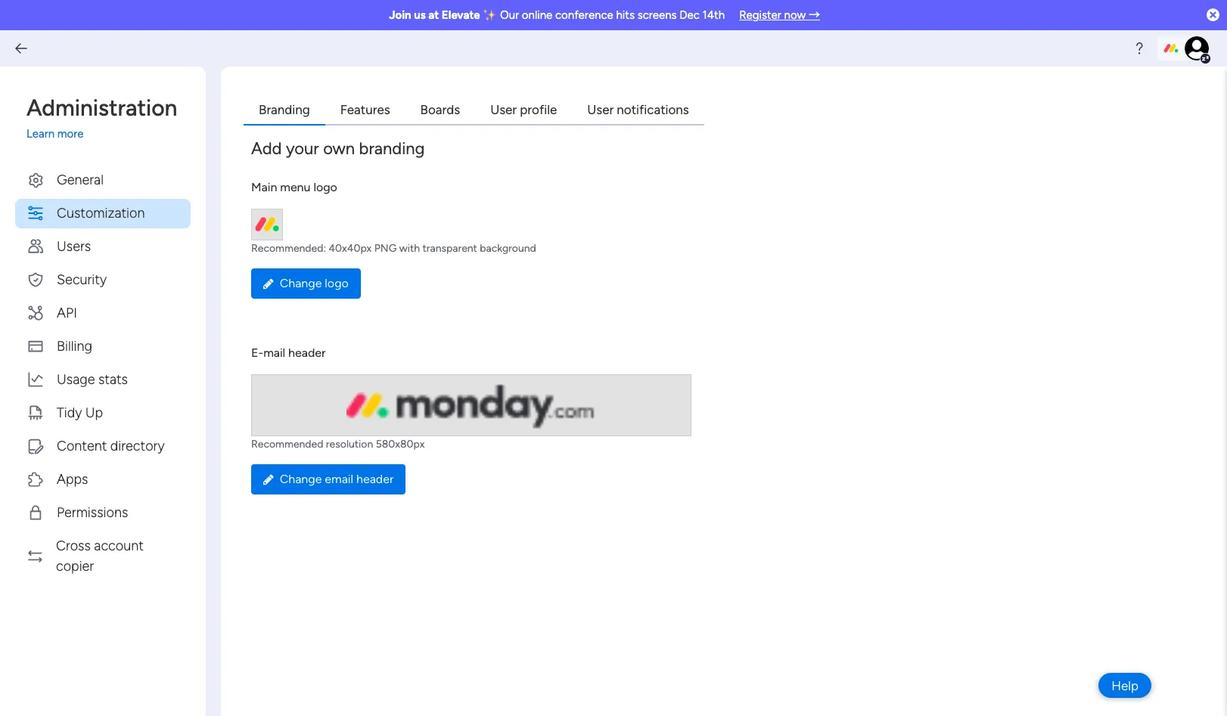 Task type: locate. For each thing, give the bounding box(es) containing it.
580x80px
[[376, 438, 425, 450]]

change email header button
[[251, 464, 406, 494]]

users button
[[15, 232, 191, 261]]

background
[[480, 242, 536, 255]]

header inside button
[[356, 472, 394, 486]]

customization button
[[15, 199, 191, 228]]

directory
[[110, 438, 165, 454]]

users
[[57, 238, 91, 255]]

1 vertical spatial logo
[[325, 276, 349, 290]]

1 user from the left
[[490, 102, 517, 117]]

user inside user profile link
[[490, 102, 517, 117]]

14th
[[702, 8, 725, 22]]

user profile link
[[475, 97, 572, 125]]

own
[[323, 138, 355, 158]]

header for e-mail header
[[288, 345, 326, 360]]

user inside user notifications link
[[587, 102, 614, 117]]

pencil image inside change email header button
[[263, 473, 274, 485]]

1 vertical spatial header
[[356, 472, 394, 486]]

1 horizontal spatial user
[[587, 102, 614, 117]]

customization
[[57, 205, 145, 221]]

change down recommended in the bottom left of the page
[[280, 472, 322, 486]]

0 horizontal spatial user
[[490, 102, 517, 117]]

email
[[325, 472, 353, 486]]

register now → link
[[739, 8, 820, 22]]

1 horizontal spatial header
[[356, 472, 394, 486]]

jacob simon image
[[1185, 36, 1209, 61]]

tidy up
[[57, 404, 103, 421]]

0 vertical spatial header
[[288, 345, 326, 360]]

permissions button
[[15, 498, 191, 528]]

now
[[784, 8, 806, 22]]

change down recommended:
[[280, 276, 322, 290]]

logo
[[314, 180, 337, 194], [325, 276, 349, 290]]

user for user profile
[[490, 102, 517, 117]]

change inside button
[[280, 276, 322, 290]]

pencil image
[[263, 277, 274, 289], [263, 473, 274, 485]]

boards link
[[405, 97, 475, 125]]

0 horizontal spatial header
[[288, 345, 326, 360]]

learn more link
[[26, 126, 191, 143]]

branding
[[259, 102, 310, 117]]

more
[[57, 127, 84, 141]]

account
[[94, 537, 144, 554]]

header
[[288, 345, 326, 360], [356, 472, 394, 486]]

at
[[428, 8, 439, 22]]

0 vertical spatial pencil image
[[263, 277, 274, 289]]

pencil image for change logo
[[263, 277, 274, 289]]

content directory
[[57, 438, 165, 454]]

cross account copier button
[[15, 531, 191, 581]]

register
[[739, 8, 781, 22]]

branding link
[[244, 97, 325, 125]]

back to workspace image
[[14, 41, 29, 56]]

1 pencil image from the top
[[263, 277, 274, 289]]

2 user from the left
[[587, 102, 614, 117]]

menu
[[280, 180, 311, 194]]

user
[[490, 102, 517, 117], [587, 102, 614, 117]]

pencil image down recommended in the bottom left of the page
[[263, 473, 274, 485]]

2 change from the top
[[280, 472, 322, 486]]

up
[[85, 404, 103, 421]]

apps button
[[15, 465, 191, 494]]

2 pencil image from the top
[[263, 473, 274, 485]]

e-mail header
[[251, 345, 326, 360]]

pencil image inside change logo button
[[263, 277, 274, 289]]

change inside button
[[280, 472, 322, 486]]

copier
[[56, 558, 94, 575]]

change logo
[[280, 276, 349, 290]]

pencil image down recommended:
[[263, 277, 274, 289]]

user for user notifications
[[587, 102, 614, 117]]

1 vertical spatial pencil image
[[263, 473, 274, 485]]

user left the profile
[[490, 102, 517, 117]]

header right mail
[[288, 345, 326, 360]]

change for change logo
[[280, 276, 322, 290]]

elevate
[[442, 8, 480, 22]]

cross account copier
[[56, 537, 144, 575]]

user left notifications
[[587, 102, 614, 117]]

user notifications link
[[572, 97, 704, 125]]

logo down 40x40px on the left top of the page
[[325, 276, 349, 290]]

logo right menu
[[314, 180, 337, 194]]

usage
[[57, 371, 95, 388]]

0 vertical spatial change
[[280, 276, 322, 290]]

conference
[[555, 8, 613, 22]]

header right email
[[356, 472, 394, 486]]

change
[[280, 276, 322, 290], [280, 472, 322, 486]]

1 change from the top
[[280, 276, 322, 290]]

1 vertical spatial change
[[280, 472, 322, 486]]

logo inside button
[[325, 276, 349, 290]]

register now →
[[739, 8, 820, 22]]

api
[[57, 304, 77, 321]]



Task type: vqa. For each thing, say whether or not it's contained in the screenshot.
billing button
yes



Task type: describe. For each thing, give the bounding box(es) containing it.
content
[[57, 438, 107, 454]]

features link
[[325, 97, 405, 125]]

stats
[[98, 371, 128, 388]]

0 vertical spatial logo
[[314, 180, 337, 194]]

png
[[374, 242, 397, 255]]

→
[[809, 8, 820, 22]]

general button
[[15, 165, 191, 195]]

add your own branding
[[251, 138, 425, 158]]

cross
[[56, 537, 91, 554]]

usage stats button
[[15, 365, 191, 395]]

security button
[[15, 265, 191, 295]]

content directory button
[[15, 432, 191, 461]]

tidy
[[57, 404, 82, 421]]

help
[[1111, 678, 1139, 693]]

learn
[[26, 127, 55, 141]]

mail
[[263, 345, 285, 360]]

e-
[[251, 345, 263, 360]]

user profile
[[490, 102, 557, 117]]

user notifications
[[587, 102, 689, 117]]

pencil image for change email header
[[263, 473, 274, 485]]

✨
[[483, 8, 497, 22]]

join us at elevate ✨ our online conference hits screens dec 14th
[[389, 8, 725, 22]]

recommended resolution 580x80px
[[251, 438, 425, 450]]

recommended: 40x40px png with transparent background
[[251, 242, 536, 255]]

resolution
[[326, 438, 373, 450]]

features
[[340, 102, 390, 117]]

tidy up button
[[15, 398, 191, 428]]

administration learn more
[[26, 95, 177, 141]]

change email header
[[280, 472, 394, 486]]

boards
[[420, 102, 460, 117]]

screens
[[637, 8, 677, 22]]

recommended:
[[251, 242, 326, 255]]

apps
[[57, 471, 88, 488]]

dec
[[680, 8, 700, 22]]

branding
[[359, 138, 425, 158]]

change for change email header
[[280, 472, 322, 486]]

help button
[[1099, 673, 1151, 698]]

permissions
[[57, 504, 128, 521]]

usage stats
[[57, 371, 128, 388]]

general
[[57, 171, 104, 188]]

us
[[414, 8, 426, 22]]

recommended
[[251, 438, 323, 450]]

administration
[[26, 95, 177, 122]]

transparent
[[423, 242, 477, 255]]

header for change email header
[[356, 472, 394, 486]]

notifications
[[617, 102, 689, 117]]

help image
[[1132, 41, 1147, 56]]

billing button
[[15, 332, 191, 361]]

with
[[399, 242, 420, 255]]

main menu logo
[[251, 180, 337, 194]]

security
[[57, 271, 107, 288]]

api button
[[15, 298, 191, 328]]

your
[[286, 138, 319, 158]]

our
[[500, 8, 519, 22]]

change logo button
[[251, 268, 361, 298]]

40x40px
[[329, 242, 372, 255]]

join
[[389, 8, 411, 22]]

billing
[[57, 338, 92, 354]]

hits
[[616, 8, 635, 22]]

profile
[[520, 102, 557, 117]]

add
[[251, 138, 282, 158]]

online
[[522, 8, 552, 22]]

main
[[251, 180, 277, 194]]



